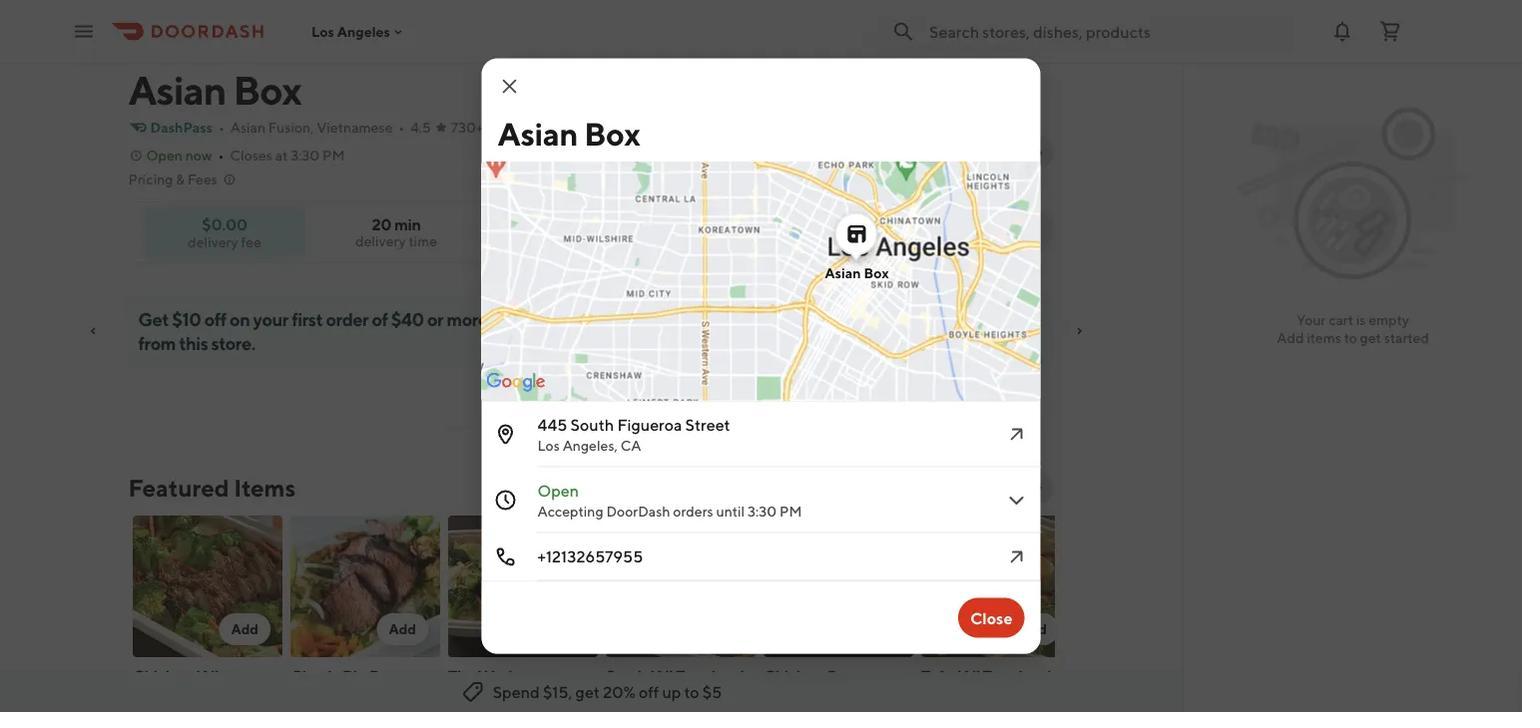 Task type: describe. For each thing, give the bounding box(es) containing it.
min for delivery
[[910, 232, 930, 246]]

toppings) for chicken (all toppings)
[[132, 690, 202, 708]]

chicken curry
[[763, 668, 864, 687]]

0.8
[[548, 119, 569, 136]]

of
[[372, 309, 388, 330]]

angeles
[[337, 23, 390, 40]]

info
[[1017, 143, 1043, 160]]

previous button of carousel image
[[991, 480, 1007, 496]]

more
[[447, 309, 488, 330]]

445
[[538, 415, 568, 434]]

0 horizontal spatial los
[[312, 23, 334, 40]]

get
[[138, 309, 169, 330]]

add button for chicken (all toppings)
[[219, 614, 270, 646]]

tofu (all toppings)
[[921, 668, 1053, 687]]

chicken for chicken curry
[[763, 668, 822, 687]]

add for chicken (all toppings)
[[231, 622, 258, 638]]

save button
[[615, 211, 698, 251]]

chicken curry image
[[763, 516, 913, 658]]

pickup
[[986, 214, 1031, 231]]

up
[[662, 684, 681, 703]]

street
[[686, 415, 731, 434]]

20 min delivery time
[[355, 215, 437, 250]]

more info
[[979, 143, 1043, 160]]

is
[[1357, 312, 1366, 329]]

save
[[655, 222, 686, 239]]

your
[[1297, 312, 1326, 329]]

notification bell image
[[1331, 19, 1355, 43]]

• closes at 3:30 pm
[[218, 147, 345, 164]]

1 vertical spatial off
[[639, 684, 659, 703]]

group
[[748, 222, 790, 239]]

1 vertical spatial get
[[576, 684, 600, 703]]

accepting
[[538, 503, 604, 520]]

• right now at the top left of the page
[[218, 147, 224, 164]]

order methods option group
[[860, 211, 1055, 251]]

off inside get $10 off on your first order of $40 or more from this store.
[[204, 309, 227, 330]]

• left the 4.5
[[399, 119, 405, 136]]

open accepting doordash orders until 3:30 pm
[[538, 481, 802, 520]]

featured items
[[128, 474, 296, 502]]

20%
[[603, 684, 636, 703]]

cart
[[1329, 312, 1354, 329]]

items
[[1307, 330, 1342, 347]]

next button of carousel image
[[1031, 480, 1047, 496]]

close
[[971, 609, 1013, 628]]

min for pickup
[[1006, 232, 1026, 246]]

0 vertical spatial pm
[[323, 147, 345, 164]]

min inside '20 min delivery time'
[[394, 215, 421, 234]]

chicken curry button
[[759, 512, 917, 713]]

classic
[[290, 668, 339, 687]]

pm inside the open accepting doordash orders until 3:30 pm
[[780, 503, 802, 520]]

the workout $16.81
[[448, 668, 540, 710]]

fee
[[241, 234, 262, 250]]

• right dashpass
[[219, 119, 224, 136]]

select promotional banner element
[[564, 367, 620, 403]]

chicken (all toppings) image
[[132, 516, 282, 658]]

$16.81
[[448, 694, 487, 710]]

until
[[716, 503, 745, 520]]

chicken (all toppings)
[[132, 668, 218, 708]]

(all for tofu
[[956, 668, 980, 687]]

order
[[326, 309, 369, 330]]

store.
[[211, 333, 255, 354]]

spend
[[493, 684, 540, 703]]

delivery inside $0.00 delivery fee
[[188, 234, 238, 250]]

fusion,
[[268, 119, 314, 136]]

&
[[176, 171, 185, 188]]

map region
[[474, 127, 1241, 639]]

$0.00
[[202, 215, 247, 234]]

vietnamese
[[317, 119, 393, 136]]

classic big box
[[290, 668, 396, 687]]

(all for chicken
[[194, 668, 218, 687]]

to for up
[[685, 684, 700, 703]]

ca
[[621, 437, 642, 454]]

toppings) for tofu (all toppings)
[[983, 668, 1053, 687]]

group order
[[748, 222, 832, 239]]

delivery 20 min
[[884, 214, 938, 246]]

none radio containing pickup
[[950, 211, 1055, 251]]

figueroa
[[618, 415, 682, 434]]

to for items
[[1345, 330, 1358, 347]]

dashpass
[[150, 119, 213, 136]]

angeles,
[[563, 437, 618, 454]]

add for classic big box
[[388, 622, 416, 638]]

$15,
[[543, 684, 573, 703]]

big
[[342, 668, 366, 687]]

get $10 off on your first order of $40 or more from this store.
[[138, 309, 488, 354]]

0 items, open order cart image
[[1379, 19, 1403, 43]]

20 inside '20 min delivery time'
[[372, 215, 392, 234]]

none radio containing delivery
[[860, 211, 962, 251]]

delivery inside '20 min delivery time'
[[355, 233, 406, 250]]

delivery
[[884, 214, 938, 231]]

chicken for chicken (all toppings)
[[132, 668, 191, 687]]

first
[[292, 309, 323, 330]]

asian box dialog
[[474, 58, 1241, 655]]

on
[[230, 309, 250, 330]]

$5
[[703, 684, 722, 703]]

asian box image
[[146, 0, 222, 52]]

pickup 15 min
[[986, 214, 1031, 246]]

0 horizontal spatial 3:30
[[291, 147, 320, 164]]

closes
[[230, 147, 273, 164]]

close asian box image
[[498, 74, 522, 98]]

20 inside delivery 20 min
[[892, 232, 907, 246]]

+12132657955
[[538, 547, 643, 566]]

time
[[409, 233, 437, 250]]

now
[[185, 147, 212, 164]]

curry
[[825, 668, 864, 687]]

your
[[253, 309, 289, 330]]

4.5
[[411, 119, 431, 136]]

pricing & fees
[[128, 171, 218, 188]]

fees
[[188, 171, 218, 188]]



Task type: vqa. For each thing, say whether or not it's contained in the screenshot.
20 min delivery time at the left of the page
yes



Task type: locate. For each thing, give the bounding box(es) containing it.
(all right the tofu
[[956, 668, 980, 687]]

20 left time
[[372, 215, 392, 234]]

0 horizontal spatial get
[[576, 684, 600, 703]]

box
[[233, 66, 301, 113], [584, 115, 640, 153], [864, 265, 889, 282], [864, 265, 889, 282], [369, 668, 396, 687]]

orders
[[673, 503, 714, 520]]

this
[[179, 333, 208, 354]]

0 horizontal spatial chicken
[[132, 668, 191, 687]]

0 horizontal spatial delivery
[[188, 234, 238, 250]]

to
[[1345, 330, 1358, 347], [685, 684, 700, 703]]

1 horizontal spatial chicken
[[763, 668, 822, 687]]

730+ ratings •
[[451, 119, 542, 136]]

0 vertical spatial 3:30
[[291, 147, 320, 164]]

0 horizontal spatial off
[[204, 309, 227, 330]]

0.8 mi • $$
[[548, 119, 622, 136]]

(all inside chicken (all toppings)
[[194, 668, 218, 687]]

south
[[571, 415, 614, 434]]

pm
[[323, 147, 345, 164], [780, 503, 802, 520]]

0 horizontal spatial 20
[[372, 215, 392, 234]]

to down cart on the right
[[1345, 330, 1358, 347]]

los
[[312, 23, 334, 40], [538, 437, 560, 454]]

to inside your cart is empty add items to get started
[[1345, 330, 1358, 347]]

get right $15,
[[576, 684, 600, 703]]

• right the mi
[[594, 119, 599, 136]]

0 horizontal spatial (all
[[194, 668, 218, 687]]

doordash
[[607, 503, 671, 520]]

1 vertical spatial to
[[685, 684, 700, 703]]

•
[[219, 119, 224, 136], [399, 119, 405, 136], [536, 119, 542, 136], [594, 119, 599, 136], [218, 147, 224, 164]]

20 down delivery
[[892, 232, 907, 246]]

1 vertical spatial pm
[[780, 503, 802, 520]]

chicken
[[132, 668, 191, 687], [763, 668, 822, 687]]

2 horizontal spatial (all
[[956, 668, 980, 687]]

toppings) inside steak (all toppings) $18.69
[[676, 668, 746, 687]]

None radio
[[950, 211, 1055, 251]]

$10
[[172, 309, 201, 330]]

click item image
[[1005, 423, 1029, 447], [1005, 489, 1029, 513]]

(all inside steak (all toppings) $18.69
[[648, 668, 673, 687]]

1 horizontal spatial pm
[[780, 503, 802, 520]]

toppings) inside chicken (all toppings)
[[132, 690, 202, 708]]

1 horizontal spatial open
[[538, 481, 579, 500]]

3 (all from the left
[[956, 668, 980, 687]]

chicken inside chicken curry button
[[763, 668, 822, 687]]

0 vertical spatial open
[[146, 147, 183, 164]]

• left '0.8'
[[536, 119, 542, 136]]

min up $40
[[394, 215, 421, 234]]

2 horizontal spatial add button
[[1007, 614, 1059, 646]]

1 horizontal spatial add button
[[376, 614, 428, 646]]

0 horizontal spatial open
[[146, 147, 183, 164]]

min inside delivery 20 min
[[910, 232, 930, 246]]

1 (all from the left
[[194, 668, 218, 687]]

0 horizontal spatial add button
[[219, 614, 270, 646]]

min down pickup
[[1006, 232, 1026, 246]]

click item image for orders
[[1005, 489, 1029, 513]]

730+
[[451, 119, 484, 136]]

(all right steak
[[648, 668, 673, 687]]

min down delivery
[[910, 232, 930, 246]]

open up pricing & fees
[[146, 147, 183, 164]]

dashpass •
[[150, 119, 224, 136]]

classic big box image
[[290, 516, 440, 658]]

open menu image
[[72, 19, 96, 43]]

(all for steak
[[648, 668, 673, 687]]

pm right until
[[780, 503, 802, 520]]

add for tofu (all toppings)
[[1019, 622, 1047, 638]]

1 vertical spatial los
[[538, 437, 560, 454]]

1 click item image from the top
[[1005, 423, 1029, 447]]

open up accepting
[[538, 481, 579, 500]]

3:30 right at
[[291, 147, 320, 164]]

(all
[[194, 668, 218, 687], [648, 668, 673, 687], [956, 668, 980, 687]]

delivery left time
[[355, 233, 406, 250]]

2 add button from the left
[[376, 614, 428, 646]]

mi
[[572, 119, 588, 136]]

2 click item image from the top
[[1005, 489, 1029, 513]]

add
[[1277, 330, 1305, 347], [231, 622, 258, 638], [388, 622, 416, 638], [1019, 622, 1047, 638]]

pricing
[[128, 171, 173, 188]]

started
[[1385, 330, 1430, 347]]

2 horizontal spatial toppings)
[[983, 668, 1053, 687]]

20
[[372, 215, 392, 234], [892, 232, 907, 246]]

workout
[[477, 668, 540, 687]]

3:30
[[291, 147, 320, 164], [748, 503, 777, 520]]

los left the angeles
[[312, 23, 334, 40]]

to right up
[[685, 684, 700, 703]]

powered by google image
[[487, 373, 546, 393]]

0 horizontal spatial to
[[685, 684, 700, 703]]

featured
[[128, 474, 229, 502]]

off left up
[[639, 684, 659, 703]]

click item image left "next button of carousel" image
[[1005, 489, 1029, 513]]

featured items heading
[[128, 472, 296, 504]]

more
[[979, 143, 1014, 160]]

1 vertical spatial 3:30
[[748, 503, 777, 520]]

0 vertical spatial los
[[312, 23, 334, 40]]

tofu
[[921, 668, 953, 687]]

the
[[448, 668, 475, 687]]

off left the on
[[204, 309, 227, 330]]

steak
[[606, 668, 645, 687]]

your cart is empty add items to get started
[[1277, 312, 1430, 347]]

2 (all from the left
[[648, 668, 673, 687]]

0 vertical spatial to
[[1345, 330, 1358, 347]]

chicken inside chicken (all toppings)
[[132, 668, 191, 687]]

get inside your cart is empty add items to get started
[[1361, 330, 1382, 347]]

1 vertical spatial click item image
[[1005, 489, 1029, 513]]

empty
[[1369, 312, 1410, 329]]

min inside pickup 15 min
[[1006, 232, 1026, 246]]

None radio
[[860, 211, 962, 251]]

the workout image
[[448, 516, 598, 658]]

1 horizontal spatial 3:30
[[748, 503, 777, 520]]

toppings)
[[676, 668, 746, 687], [983, 668, 1053, 687], [132, 690, 202, 708]]

1 horizontal spatial get
[[1361, 330, 1382, 347]]

$0.00 delivery fee
[[188, 215, 262, 250]]

0 horizontal spatial toppings)
[[132, 690, 202, 708]]

0 horizontal spatial min
[[394, 215, 421, 234]]

3:30 inside the open accepting doordash orders until 3:30 pm
[[748, 503, 777, 520]]

add button
[[219, 614, 270, 646], [376, 614, 428, 646], [1007, 614, 1059, 646]]

open now
[[146, 147, 212, 164]]

delivery
[[355, 233, 406, 250], [188, 234, 238, 250]]

delivery left fee
[[188, 234, 238, 250]]

1 horizontal spatial los
[[538, 437, 560, 454]]

toppings) for steak (all toppings) $18.69
[[676, 668, 746, 687]]

1 horizontal spatial toppings)
[[676, 668, 746, 687]]

click item image up previous button of carousel "icon"
[[1005, 423, 1029, 447]]

group order button
[[714, 211, 844, 251]]

add inside your cart is empty add items to get started
[[1277, 330, 1305, 347]]

add button for tofu (all toppings)
[[1007, 614, 1059, 646]]

1 horizontal spatial delivery
[[355, 233, 406, 250]]

asian box
[[128, 66, 301, 113], [498, 115, 640, 153], [825, 265, 889, 282], [825, 265, 889, 282]]

steak (all toppings) $18.69
[[606, 668, 746, 710]]

445 south figueroa street los angeles, ca
[[538, 415, 731, 454]]

1 horizontal spatial min
[[910, 232, 930, 246]]

ratings
[[486, 119, 530, 136]]

1 horizontal spatial (all
[[648, 668, 673, 687]]

at
[[275, 147, 288, 164]]

0 vertical spatial get
[[1361, 330, 1382, 347]]

items
[[234, 474, 296, 502]]

get down is
[[1361, 330, 1382, 347]]

0 vertical spatial off
[[204, 309, 227, 330]]

los angeles button
[[312, 23, 406, 40]]

2 chicken from the left
[[763, 668, 822, 687]]

0 vertical spatial click item image
[[1005, 423, 1029, 447]]

open for open now
[[146, 147, 183, 164]]

pricing & fees button
[[128, 170, 237, 190]]

2 horizontal spatial min
[[1006, 232, 1026, 246]]

open
[[146, 147, 183, 164], [538, 481, 579, 500]]

3 add button from the left
[[1007, 614, 1059, 646]]

1 horizontal spatial to
[[1345, 330, 1358, 347]]

3:30 right until
[[748, 503, 777, 520]]

steak (all toppings) image
[[606, 516, 755, 658]]

0 horizontal spatial pm
[[323, 147, 345, 164]]

order
[[793, 222, 832, 239]]

more info button
[[948, 136, 1055, 168]]

(all down chicken (all toppings) image
[[194, 668, 218, 687]]

add button for classic big box
[[376, 614, 428, 646]]

click item image for street
[[1005, 423, 1029, 447]]

tofu (all toppings) image
[[921, 516, 1071, 658]]

los inside 445 south figueroa street los angeles, ca
[[538, 437, 560, 454]]

1 vertical spatial open
[[538, 481, 579, 500]]

1 add button from the left
[[219, 614, 270, 646]]

open inside the open accepting doordash orders until 3:30 pm
[[538, 481, 579, 500]]

close button
[[959, 599, 1025, 639]]

los angeles
[[312, 23, 390, 40]]

$18.69
[[606, 694, 648, 710]]

$40
[[391, 309, 424, 330]]

pm down vietnamese on the left top of the page
[[323, 147, 345, 164]]

los down 445
[[538, 437, 560, 454]]

open for open accepting doordash orders until 3:30 pm
[[538, 481, 579, 500]]

1 horizontal spatial 20
[[892, 232, 907, 246]]

asian
[[128, 66, 226, 113], [498, 115, 578, 153], [230, 119, 266, 136], [825, 265, 861, 282], [825, 265, 861, 282]]

15
[[991, 232, 1003, 246]]

click item image
[[1005, 546, 1029, 570]]

1 chicken from the left
[[132, 668, 191, 687]]

from
[[138, 333, 176, 354]]

$$
[[605, 119, 622, 136]]

1 horizontal spatial off
[[639, 684, 659, 703]]

spend $15, get 20% off up to $5
[[493, 684, 722, 703]]

asian fusion, vietnamese
[[230, 119, 393, 136]]



